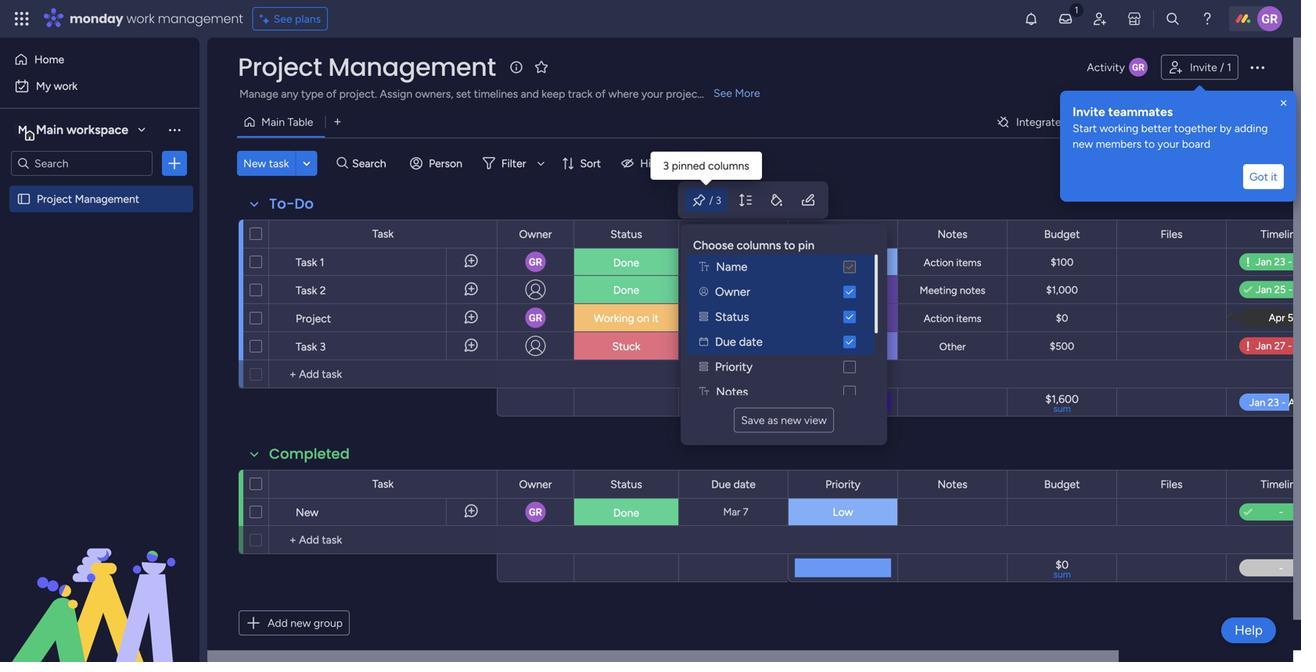 Task type: describe. For each thing, give the bounding box(es) containing it.
0 horizontal spatial it
[[652, 311, 659, 325]]

jan inside 'jan 23 earliest'
[[716, 392, 735, 406]]

jan 24
[[718, 284, 749, 296]]

dapulse person column image
[[700, 288, 708, 297]]

more
[[735, 86, 760, 100]]

2 + add task text field from the top
[[277, 531, 490, 550]]

see for see more
[[714, 86, 732, 100]]

done for 2
[[613, 283, 639, 297]]

automate
[[1176, 115, 1225, 129]]

show board description image
[[507, 59, 526, 75]]

options image
[[1248, 58, 1267, 77]]

home option
[[9, 47, 190, 72]]

to-do
[[269, 194, 314, 214]]

$500
[[1050, 340, 1075, 353]]

0 vertical spatial management
[[328, 50, 496, 85]]

project.
[[339, 87, 377, 101]]

timeline for to-do
[[1261, 228, 1301, 241]]

got it button
[[1243, 164, 1284, 189]]

2 files field from the top
[[1157, 476, 1187, 493]]

monday work management
[[70, 10, 243, 27]]

working
[[594, 311, 634, 325]]

stuck
[[612, 340, 641, 353]]

2
[[320, 284, 326, 297]]

do
[[295, 194, 314, 214]]

lottie animation element
[[0, 505, 200, 663]]

0 vertical spatial columns
[[708, 159, 750, 173]]

start
[[1073, 122, 1097, 135]]

management inside list box
[[75, 193, 139, 206]]

$0 for $0 sum
[[1056, 559, 1069, 572]]

filter button
[[477, 151, 551, 176]]

1 vertical spatial notes
[[716, 385, 748, 399]]

sum for $1,600
[[1054, 403, 1071, 415]]

/ inside button
[[1220, 61, 1225, 74]]

23 for jan 23
[[737, 256, 749, 268]]

table
[[288, 115, 313, 129]]

/ inside dropdown button
[[709, 194, 713, 207]]

new for new
[[296, 506, 319, 520]]

working
[[1100, 122, 1139, 135]]

task
[[269, 157, 289, 170]]

3 done from the top
[[613, 506, 639, 519]]

see plans
[[274, 12, 321, 25]]

sort
[[580, 157, 601, 170]]

1 vertical spatial columns
[[737, 239, 781, 253]]

got it
[[1250, 170, 1278, 184]]

mar 8
[[721, 312, 747, 324]]

status field for to-do
[[607, 226, 647, 243]]

due date for 2nd due date field from the top
[[711, 478, 756, 491]]

2 high from the top
[[832, 311, 855, 325]]

main workspace
[[36, 122, 128, 137]]

together
[[1175, 122, 1217, 135]]

task for task 2
[[296, 284, 317, 297]]

see more
[[714, 86, 760, 100]]

$1,600 sum
[[1046, 393, 1079, 415]]

7
[[741, 506, 746, 519]]

by
[[1220, 122, 1232, 135]]

integrate
[[1016, 115, 1061, 129]]

2 low from the top
[[833, 506, 853, 519]]

mar 7
[[721, 506, 746, 519]]

8
[[740, 312, 747, 324]]

0 horizontal spatial your
[[642, 87, 663, 101]]

timeline field for to-do
[[1257, 226, 1301, 243]]

m
[[18, 123, 27, 137]]

to inside invite teammates start working better together by adding new members to your board
[[1145, 137, 1155, 151]]

save as new view
[[741, 414, 827, 427]]

home
[[34, 53, 64, 66]]

automate button
[[1148, 110, 1231, 135]]

3 for / 3
[[716, 194, 722, 207]]

jan 23
[[719, 256, 749, 268]]

24
[[737, 284, 749, 296]]

2 vertical spatial date
[[734, 478, 756, 491]]

items for done
[[957, 257, 982, 269]]

action for done
[[924, 257, 954, 269]]

help
[[1235, 623, 1263, 639]]

notes field for completed
[[934, 476, 972, 493]]

hide
[[640, 157, 663, 170]]

0 vertical spatial project
[[238, 50, 322, 85]]

members
[[1096, 137, 1142, 151]]

working on it
[[594, 311, 659, 325]]

search everything image
[[1165, 11, 1181, 27]]

task 3
[[296, 340, 326, 354]]

1 vertical spatial due date
[[715, 335, 763, 349]]

on
[[637, 311, 650, 325]]

person button
[[404, 151, 472, 176]]

and
[[521, 87, 539, 101]]

1 inside invite / 1 button
[[1227, 61, 1232, 74]]

pin
[[798, 239, 815, 253]]

view
[[804, 414, 827, 427]]

jan for task 2
[[718, 284, 734, 296]]

1 vertical spatial 1
[[320, 256, 324, 269]]

save
[[741, 414, 765, 427]]

Completed field
[[265, 445, 354, 465]]

1 high from the top
[[832, 283, 855, 297]]

0 vertical spatial date
[[734, 228, 756, 241]]

timeline field for completed
[[1257, 476, 1301, 493]]

manage
[[239, 87, 278, 101]]

monday marketplace image
[[1127, 11, 1143, 27]]

any
[[281, 87, 299, 101]]

Search in workspace field
[[33, 155, 131, 173]]

$0 sum
[[1054, 559, 1071, 581]]

other
[[940, 341, 966, 353]]

new task button
[[237, 151, 295, 176]]

status for completed
[[611, 478, 643, 491]]

filter
[[502, 157, 526, 170]]

work for monday
[[126, 10, 155, 27]]

2 vertical spatial new
[[291, 617, 311, 630]]

1 vertical spatial to
[[784, 239, 795, 253]]

due for 2nd due date field from the bottom
[[711, 228, 731, 241]]

adding
[[1235, 122, 1268, 135]]

1 vertical spatial owner
[[715, 285, 751, 299]]

action items for done
[[924, 257, 982, 269]]

main for main workspace
[[36, 122, 63, 137]]

v2 done deadline image
[[685, 283, 697, 297]]

activity button
[[1081, 55, 1155, 80]]

$1,000
[[1046, 284, 1078, 297]]

main table
[[261, 115, 313, 129]]

task 2
[[296, 284, 326, 297]]

25
[[737, 340, 749, 353]]

v2 overdue deadline image
[[685, 255, 697, 270]]

choose
[[693, 239, 734, 253]]

1 low from the top
[[833, 256, 853, 269]]

To-Do field
[[265, 194, 318, 214]]

meeting notes
[[920, 284, 986, 297]]

1 vertical spatial status
[[715, 310, 749, 324]]

items for working on it
[[957, 313, 982, 325]]

due for 2nd due date field from the top
[[711, 478, 731, 491]]

see more link
[[712, 85, 762, 101]]

due date for 2nd due date field from the bottom
[[711, 228, 756, 241]]

meeting
[[920, 284, 957, 297]]

menu image
[[683, 156, 698, 171]]

v2 status outline image for priority
[[700, 363, 708, 372]]

new inside invite teammates start working better together by adding new members to your board
[[1073, 137, 1093, 151]]

invite for /
[[1190, 61, 1218, 74]]

invite / 1
[[1190, 61, 1232, 74]]

1 files from the top
[[1161, 228, 1183, 241]]

set
[[456, 87, 471, 101]]

my work link
[[9, 74, 190, 99]]

2 files from the top
[[1161, 478, 1183, 491]]

1 budget from the top
[[1044, 228, 1080, 241]]

track
[[568, 87, 593, 101]]

management
[[158, 10, 243, 27]]

notes field for to-do
[[934, 226, 972, 243]]

work for my
[[54, 79, 78, 93]]

owner field for completed
[[515, 476, 556, 493]]

action items for working on it
[[924, 313, 982, 325]]

Priority field
[[822, 476, 865, 493]]

2 due date field from the top
[[708, 476, 760, 493]]

dapulse checkmark sign image
[[1244, 281, 1253, 300]]

2 vertical spatial project
[[296, 312, 331, 326]]

person
[[429, 157, 462, 170]]

pinned
[[672, 159, 706, 173]]

type
[[301, 87, 324, 101]]

completed
[[269, 445, 350, 464]]

greg robinson image
[[1258, 6, 1283, 31]]

timelines
[[474, 87, 518, 101]]

invite teammates start working better together by adding new members to your board
[[1073, 104, 1268, 151]]

done for 1
[[613, 256, 639, 269]]



Task type: locate. For each thing, give the bounding box(es) containing it.
0 vertical spatial owner field
[[515, 226, 556, 243]]

main left table
[[261, 115, 285, 129]]

add to favorites image
[[534, 59, 549, 75]]

1 vertical spatial notes field
[[934, 476, 972, 493]]

0 horizontal spatial to
[[784, 239, 795, 253]]

invite down help image at the top of page
[[1190, 61, 1218, 74]]

action for working on it
[[924, 313, 954, 325]]

new down start
[[1073, 137, 1093, 151]]

project up any at the top left of page
[[238, 50, 322, 85]]

3 left the pinned
[[663, 159, 669, 173]]

Files field
[[1157, 226, 1187, 243], [1157, 476, 1187, 493]]

2 of from the left
[[595, 87, 606, 101]]

0 horizontal spatial column information image
[[658, 228, 671, 241]]

main right workspace 'image'
[[36, 122, 63, 137]]

invite members image
[[1092, 11, 1108, 27]]

0 horizontal spatial 3
[[320, 340, 326, 354]]

date up jan 23
[[734, 228, 756, 241]]

date
[[734, 228, 756, 241], [739, 335, 763, 349], [734, 478, 756, 491]]

due left the 25
[[715, 335, 736, 349]]

v2 status outline image down v2 calendar view small outline icon
[[700, 363, 708, 372]]

add new group button
[[239, 611, 350, 636]]

2 v2 status outline image from the top
[[700, 363, 708, 372]]

as
[[768, 414, 778, 427]]

of right type
[[326, 87, 337, 101]]

0 vertical spatial new
[[243, 157, 266, 170]]

1 vertical spatial timeline
[[1261, 478, 1301, 491]]

task
[[372, 227, 394, 241], [296, 256, 317, 269], [296, 284, 317, 297], [296, 340, 317, 354], [372, 478, 394, 491]]

1 due date field from the top
[[708, 226, 760, 243]]

1 vertical spatial see
[[714, 86, 732, 100]]

choose columns to pin
[[693, 239, 815, 253]]

done
[[613, 256, 639, 269], [613, 283, 639, 297], [613, 506, 639, 519]]

timeline
[[1261, 228, 1301, 241], [1261, 478, 1301, 491]]

new inside button
[[243, 157, 266, 170]]

1 timeline from the top
[[1261, 228, 1301, 241]]

work inside my work option
[[54, 79, 78, 93]]

2 timeline from the top
[[1261, 478, 1301, 491]]

work right monday
[[126, 10, 155, 27]]

$0 for $0
[[1056, 312, 1068, 325]]

teammates
[[1109, 104, 1173, 119]]

1 horizontal spatial column information image
[[767, 228, 779, 241]]

column information image
[[658, 228, 671, 241], [767, 228, 779, 241]]

management down 'search in workspace' field
[[75, 193, 139, 206]]

2 action from the top
[[924, 313, 954, 325]]

1 vertical spatial new
[[781, 414, 802, 427]]

2 items from the top
[[957, 313, 982, 325]]

priority inside field
[[826, 478, 861, 491]]

dapulse text column image
[[700, 263, 709, 272]]

0 vertical spatial timeline field
[[1257, 226, 1301, 243]]

dapulse checkmark sign image
[[1244, 504, 1253, 523]]

your right where
[[642, 87, 663, 101]]

options image
[[167, 156, 182, 171]]

new left task
[[243, 157, 266, 170]]

invite inside button
[[1190, 61, 1218, 74]]

v2 status outline image up v2 calendar view small outline icon
[[700, 313, 708, 322]]

0 vertical spatial project management
[[238, 50, 496, 85]]

Timeline field
[[1257, 226, 1301, 243], [1257, 476, 1301, 493]]

23 for jan 23 earliest
[[738, 392, 751, 406]]

main inside the workspace selection element
[[36, 122, 63, 137]]

column information image for status
[[658, 228, 671, 241]]

hide button
[[615, 151, 673, 176]]

0 vertical spatial it
[[1271, 170, 1278, 184]]

jan 25
[[719, 340, 749, 353]]

1 horizontal spatial see
[[714, 86, 732, 100]]

0 horizontal spatial invite
[[1073, 104, 1106, 119]]

3 pinned columns
[[663, 159, 750, 173]]

1 v2 status outline image from the top
[[700, 313, 708, 322]]

action items up meeting notes
[[924, 257, 982, 269]]

2 vertical spatial due date
[[711, 478, 756, 491]]

23
[[737, 256, 749, 268], [738, 392, 751, 406]]

jan down choose
[[719, 256, 735, 268]]

1 status field from the top
[[607, 226, 647, 243]]

2 status field from the top
[[607, 476, 647, 493]]

owner for to-do
[[519, 228, 552, 241]]

1 done from the top
[[613, 256, 639, 269]]

action down meeting
[[924, 313, 954, 325]]

mar left 7
[[721, 506, 738, 519]]

to
[[1145, 137, 1155, 151], [784, 239, 795, 253]]

project management
[[238, 50, 496, 85], [37, 193, 139, 206]]

due date up jan 23
[[711, 228, 756, 241]]

jan for task 3
[[719, 340, 735, 353]]

main table button
[[237, 110, 325, 135]]

Project Management field
[[234, 50, 500, 85]]

jan for task 1
[[719, 256, 735, 268]]

1 vertical spatial project management
[[37, 193, 139, 206]]

project right public board image
[[37, 193, 72, 206]]

status
[[611, 228, 643, 241], [715, 310, 749, 324], [611, 478, 643, 491]]

2 vertical spatial notes
[[938, 478, 968, 491]]

project inside list box
[[37, 193, 72, 206]]

see plans button
[[253, 7, 328, 31]]

help button
[[1222, 618, 1276, 644]]

0 vertical spatial due date
[[711, 228, 756, 241]]

1 vertical spatial v2 status outline image
[[700, 363, 708, 372]]

2 horizontal spatial new
[[1073, 137, 1093, 151]]

project down task 2 at the top left of the page
[[296, 312, 331, 326]]

medium
[[823, 340, 863, 353]]

1 action items from the top
[[924, 257, 982, 269]]

files
[[1161, 228, 1183, 241], [1161, 478, 1183, 491]]

of
[[326, 87, 337, 101], [595, 87, 606, 101]]

0 vertical spatial action items
[[924, 257, 982, 269]]

1 image
[[1070, 1, 1084, 18]]

collapse board header image
[[1254, 116, 1266, 128]]

action items up other
[[924, 313, 982, 325]]

it right got
[[1271, 170, 1278, 184]]

1 owner field from the top
[[515, 226, 556, 243]]

my work option
[[9, 74, 190, 99]]

1 up 2
[[320, 256, 324, 269]]

2 sum from the top
[[1054, 569, 1071, 581]]

3 down 2
[[320, 340, 326, 354]]

/ 3
[[709, 194, 722, 207]]

sum for $0
[[1054, 569, 1071, 581]]

2 done from the top
[[613, 283, 639, 297]]

management up assign
[[328, 50, 496, 85]]

2 23 from the top
[[738, 392, 751, 406]]

Owner field
[[515, 226, 556, 243], [515, 476, 556, 493]]

1 vertical spatial mar
[[721, 506, 738, 519]]

1 horizontal spatial new
[[296, 506, 319, 520]]

main
[[261, 115, 285, 129], [36, 122, 63, 137]]

jan left 24
[[718, 284, 734, 296]]

invite
[[1190, 61, 1218, 74], [1073, 104, 1106, 119]]

0 vertical spatial to
[[1145, 137, 1155, 151]]

0 horizontal spatial work
[[54, 79, 78, 93]]

23 inside 'jan 23 earliest'
[[738, 392, 751, 406]]

board
[[1182, 137, 1211, 151]]

v2 overdue deadline image
[[685, 339, 697, 354]]

2 vertical spatial 3
[[320, 340, 326, 354]]

+ Add task text field
[[277, 365, 490, 384], [277, 531, 490, 550]]

2 vertical spatial done
[[613, 506, 639, 519]]

owner for completed
[[519, 478, 552, 491]]

0 vertical spatial notes field
[[934, 226, 972, 243]]

1 vertical spatial due
[[715, 335, 736, 349]]

project management list box
[[0, 183, 200, 424]]

Search field
[[348, 153, 395, 175]]

it
[[1271, 170, 1278, 184], [652, 311, 659, 325]]

your inside invite teammates start working better together by adding new members to your board
[[1158, 137, 1180, 151]]

work
[[126, 10, 155, 27], [54, 79, 78, 93]]

23 down choose columns to pin
[[737, 256, 749, 268]]

monday
[[70, 10, 123, 27]]

budget
[[1044, 228, 1080, 241], [1044, 478, 1080, 491]]

see inside 'link'
[[714, 86, 732, 100]]

0 vertical spatial owner
[[519, 228, 552, 241]]

0 horizontal spatial new
[[243, 157, 266, 170]]

invite teammates heading
[[1073, 103, 1284, 121]]

1 vertical spatial $0
[[1056, 559, 1069, 572]]

angle down image
[[303, 158, 310, 169]]

2 $0 from the top
[[1056, 559, 1069, 572]]

new right as
[[781, 414, 802, 427]]

1 action from the top
[[924, 257, 954, 269]]

1 vertical spatial priority
[[826, 478, 861, 491]]

0 vertical spatial status field
[[607, 226, 647, 243]]

0 vertical spatial due
[[711, 228, 731, 241]]

$1,600
[[1046, 393, 1079, 406]]

project management down 'search in workspace' field
[[37, 193, 139, 206]]

workspace options image
[[167, 122, 182, 138]]

Budget field
[[1041, 226, 1084, 243], [1041, 476, 1084, 493]]

see inside button
[[274, 12, 292, 25]]

$0
[[1056, 312, 1068, 325], [1056, 559, 1069, 572]]

0 vertical spatial due date field
[[708, 226, 760, 243]]

$0 inside the $0 sum
[[1056, 559, 1069, 572]]

option
[[0, 185, 200, 188]]

to left pin
[[784, 239, 795, 253]]

items up notes
[[957, 257, 982, 269]]

of right the track at the top
[[595, 87, 606, 101]]

v2 status outline image
[[700, 313, 708, 322], [700, 363, 708, 372]]

1 + add task text field from the top
[[277, 365, 490, 384]]

timeline for completed
[[1261, 478, 1301, 491]]

group
[[314, 617, 343, 630]]

1 $0 from the top
[[1056, 312, 1068, 325]]

new down completed field
[[296, 506, 319, 520]]

it right on
[[652, 311, 659, 325]]

1 of from the left
[[326, 87, 337, 101]]

home link
[[9, 47, 190, 72]]

0 vertical spatial 23
[[737, 256, 749, 268]]

status for to-do
[[611, 228, 643, 241]]

due up jan 23
[[711, 228, 731, 241]]

v2 search image
[[337, 155, 348, 172]]

invite for teammates
[[1073, 104, 1106, 119]]

arrow down image
[[532, 154, 551, 173]]

to down better
[[1145, 137, 1155, 151]]

1 horizontal spatial 3
[[663, 159, 669, 173]]

priority
[[715, 360, 753, 374], [826, 478, 861, 491]]

column information image left pin
[[767, 228, 779, 241]]

sort button
[[555, 151, 611, 176]]

2 horizontal spatial 3
[[716, 194, 722, 207]]

sum
[[1054, 403, 1071, 415], [1054, 569, 1071, 581]]

project management up project.
[[238, 50, 496, 85]]

v2 calendar view small outline image
[[700, 338, 708, 347]]

date up 7
[[734, 478, 756, 491]]

1 sum from the top
[[1054, 403, 1071, 415]]

1 vertical spatial status field
[[607, 476, 647, 493]]

dapulse text column image
[[700, 388, 709, 397]]

notifications image
[[1024, 11, 1039, 27]]

see for see plans
[[274, 12, 292, 25]]

due date field up the 'mar 7'
[[708, 476, 760, 493]]

0 vertical spatial action
[[924, 257, 954, 269]]

1 horizontal spatial work
[[126, 10, 155, 27]]

1 horizontal spatial of
[[595, 87, 606, 101]]

0 vertical spatial notes
[[938, 228, 968, 241]]

action items
[[924, 257, 982, 269], [924, 313, 982, 325]]

owner
[[519, 228, 552, 241], [715, 285, 751, 299], [519, 478, 552, 491]]

items down notes
[[957, 313, 982, 325]]

due date
[[711, 228, 756, 241], [715, 335, 763, 349], [711, 478, 756, 491]]

column information image left choose
[[658, 228, 671, 241]]

3 inside dropdown button
[[716, 194, 722, 207]]

1 vertical spatial work
[[54, 79, 78, 93]]

0 vertical spatial priority
[[715, 360, 753, 374]]

1 vertical spatial high
[[832, 311, 855, 325]]

due up the 'mar 7'
[[711, 478, 731, 491]]

1 notes field from the top
[[934, 226, 972, 243]]

columns
[[708, 159, 750, 173], [737, 239, 781, 253]]

1 vertical spatial + add task text field
[[277, 531, 490, 550]]

column information image for due date
[[767, 228, 779, 241]]

priority down 'view'
[[826, 478, 861, 491]]

jan right dapulse text column icon at the right
[[716, 392, 735, 406]]

new for new task
[[243, 157, 266, 170]]

due date down 8
[[715, 335, 763, 349]]

2 column information image from the left
[[767, 228, 779, 241]]

2 action items from the top
[[924, 313, 982, 325]]

priority down jan 25
[[715, 360, 753, 374]]

public board image
[[16, 192, 31, 207]]

select product image
[[14, 11, 30, 27]]

save as new view button
[[734, 408, 834, 433]]

0 vertical spatial high
[[832, 283, 855, 297]]

where
[[609, 87, 639, 101]]

1 vertical spatial timeline field
[[1257, 476, 1301, 493]]

main for main table
[[261, 115, 285, 129]]

low
[[833, 256, 853, 269], [833, 506, 853, 519]]

notes
[[938, 228, 968, 241], [716, 385, 748, 399], [938, 478, 968, 491]]

project management inside "project management" list box
[[37, 193, 139, 206]]

status field for completed
[[607, 476, 647, 493]]

notes for completed
[[938, 478, 968, 491]]

due
[[711, 228, 731, 241], [715, 335, 736, 349], [711, 478, 731, 491]]

see left more
[[714, 86, 732, 100]]

1 column information image from the left
[[658, 228, 671, 241]]

1 timeline field from the top
[[1257, 226, 1301, 243]]

1 vertical spatial 23
[[738, 392, 751, 406]]

1 horizontal spatial 1
[[1227, 61, 1232, 74]]

1 vertical spatial files
[[1161, 478, 1183, 491]]

columns up / 3
[[708, 159, 750, 173]]

0 vertical spatial low
[[833, 256, 853, 269]]

earliest
[[718, 403, 749, 414]]

workspace image
[[15, 121, 31, 139]]

work right my
[[54, 79, 78, 93]]

0 vertical spatial work
[[126, 10, 155, 27]]

0 vertical spatial + add task text field
[[277, 365, 490, 384]]

my work
[[36, 79, 78, 93]]

1 items from the top
[[957, 257, 982, 269]]

0 vertical spatial items
[[957, 257, 982, 269]]

1 horizontal spatial your
[[1158, 137, 1180, 151]]

mar left 8
[[721, 312, 738, 324]]

task for task 1
[[296, 256, 317, 269]]

1 vertical spatial action items
[[924, 313, 982, 325]]

2 vertical spatial due
[[711, 478, 731, 491]]

1 vertical spatial /
[[709, 194, 713, 207]]

$100
[[1051, 256, 1074, 269]]

close image
[[1278, 97, 1290, 110]]

1 horizontal spatial /
[[1220, 61, 1225, 74]]

high
[[832, 283, 855, 297], [832, 311, 855, 325]]

0 vertical spatial files
[[1161, 228, 1183, 241]]

date down 8
[[739, 335, 763, 349]]

23 up the save
[[738, 392, 751, 406]]

1 vertical spatial 3
[[716, 194, 722, 207]]

1 vertical spatial action
[[924, 313, 954, 325]]

1 vertical spatial it
[[652, 311, 659, 325]]

main inside button
[[261, 115, 285, 129]]

got
[[1250, 170, 1269, 184]]

your down better
[[1158, 137, 1180, 151]]

1 horizontal spatial it
[[1271, 170, 1278, 184]]

2 timeline field from the top
[[1257, 476, 1301, 493]]

1 files field from the top
[[1157, 226, 1187, 243]]

Status field
[[607, 226, 647, 243], [607, 476, 647, 493]]

1 vertical spatial done
[[613, 283, 639, 297]]

1 vertical spatial sum
[[1054, 569, 1071, 581]]

project
[[238, 50, 322, 85], [37, 193, 72, 206], [296, 312, 331, 326]]

workspace
[[66, 122, 128, 137]]

invite up start
[[1073, 104, 1106, 119]]

stands.
[[704, 87, 739, 101]]

better
[[1141, 122, 1172, 135]]

/ down the 3 pinned columns on the top of the page
[[709, 194, 713, 207]]

jan 23 earliest
[[716, 392, 751, 414]]

add view image
[[334, 116, 341, 128]]

3 down the 3 pinned columns on the top of the page
[[716, 194, 722, 207]]

new right add
[[291, 617, 311, 630]]

3
[[663, 159, 669, 173], [716, 194, 722, 207], [320, 340, 326, 354]]

keep
[[542, 87, 565, 101]]

0 vertical spatial new
[[1073, 137, 1093, 151]]

due date field up jan 23
[[708, 226, 760, 243]]

workspace selection element
[[15, 121, 131, 141]]

2 vertical spatial owner
[[519, 478, 552, 491]]

manage any type of project. assign owners, set timelines and keep track of where your project stands.
[[239, 87, 739, 101]]

/ 3 button
[[685, 188, 727, 212]]

3 for task 3
[[320, 340, 326, 354]]

1 budget field from the top
[[1041, 226, 1084, 243]]

add
[[268, 617, 288, 630]]

1 horizontal spatial project management
[[238, 50, 496, 85]]

/ left options image
[[1220, 61, 1225, 74]]

1 vertical spatial management
[[75, 193, 139, 206]]

invite inside invite teammates start working better together by adding new members to your board
[[1073, 104, 1106, 119]]

see left plans
[[274, 12, 292, 25]]

0 horizontal spatial 1
[[320, 256, 324, 269]]

mar for working on it
[[721, 312, 738, 324]]

owners,
[[415, 87, 453, 101]]

help image
[[1200, 11, 1215, 27]]

jan left the 25
[[719, 340, 735, 353]]

columns up jan 23
[[737, 239, 781, 253]]

project
[[666, 87, 702, 101]]

lottie animation image
[[0, 505, 200, 663]]

0 horizontal spatial main
[[36, 122, 63, 137]]

1 horizontal spatial new
[[781, 414, 802, 427]]

v2 status outline image for status
[[700, 313, 708, 322]]

task for task 3
[[296, 340, 317, 354]]

notes for to-do
[[938, 228, 968, 241]]

update feed image
[[1058, 11, 1074, 27]]

mar for done
[[721, 506, 738, 519]]

1 horizontal spatial main
[[261, 115, 285, 129]]

invite / 1 button
[[1161, 55, 1239, 80]]

0 vertical spatial status
[[611, 228, 643, 241]]

Notes field
[[934, 226, 972, 243], [934, 476, 972, 493]]

notes
[[960, 284, 986, 297]]

1 left options image
[[1227, 61, 1232, 74]]

items
[[957, 257, 982, 269], [957, 313, 982, 325]]

0 vertical spatial budget
[[1044, 228, 1080, 241]]

it inside button
[[1271, 170, 1278, 184]]

due date up the 'mar 7'
[[711, 478, 756, 491]]

owner field for to-do
[[515, 226, 556, 243]]

0 vertical spatial budget field
[[1041, 226, 1084, 243]]

2 budget field from the top
[[1041, 476, 1084, 493]]

1 vertical spatial date
[[739, 335, 763, 349]]

new
[[243, 157, 266, 170], [296, 506, 319, 520]]

activity
[[1087, 61, 1125, 74]]

1 vertical spatial budget
[[1044, 478, 1080, 491]]

2 budget from the top
[[1044, 478, 1080, 491]]

1 vertical spatial budget field
[[1041, 476, 1084, 493]]

integrate button
[[990, 106, 1141, 139]]

2 notes field from the top
[[934, 476, 972, 493]]

2 owner field from the top
[[515, 476, 556, 493]]

Due date field
[[708, 226, 760, 243], [708, 476, 760, 493]]

sum inside $1,600 sum
[[1054, 403, 1071, 415]]

0 vertical spatial done
[[613, 256, 639, 269]]

action up meeting
[[924, 257, 954, 269]]

1 23 from the top
[[737, 256, 749, 268]]



Task type: vqa. For each thing, say whether or not it's contained in the screenshot.
bottom week
no



